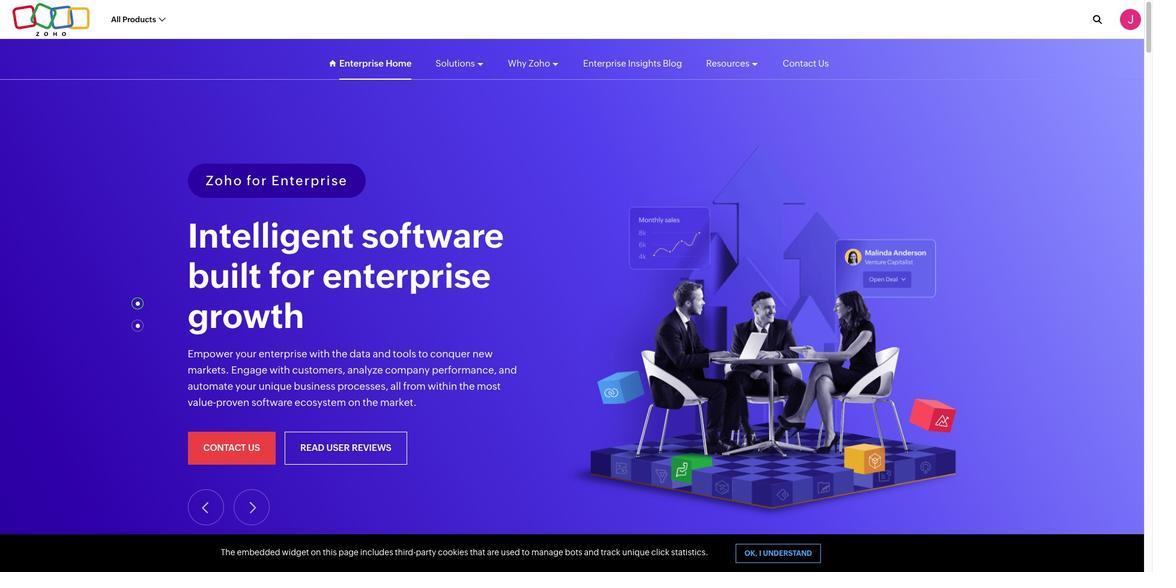 Task type: vqa. For each thing, say whether or not it's contained in the screenshot.
"Build"
no



Task type: describe. For each thing, give the bounding box(es) containing it.
next
[[243, 504, 260, 513]]

that
[[470, 548, 485, 558]]

within
[[428, 381, 457, 393]]

insights
[[628, 58, 661, 68]]

understand
[[763, 550, 812, 559]]

software inside "intelligent software built for enterprise growth"
[[361, 217, 504, 255]]

this
[[323, 548, 337, 558]]

customers,
[[292, 364, 345, 376]]

previous
[[190, 504, 222, 513]]

used
[[501, 548, 520, 558]]

intelligent
[[188, 217, 354, 255]]

0 vertical spatial contact
[[783, 58, 816, 68]]

read user reviews
[[300, 443, 391, 454]]

on inside empower your enterprise with the data and tools to conquer new markets. engage with customers, analyze company performance, and automate your unique business processes, all from within the most value-proven software ecosystem on the market.
[[348, 397, 360, 409]]

reviews
[[352, 443, 391, 454]]

are
[[487, 548, 499, 558]]

1 vertical spatial on
[[311, 548, 321, 558]]

enterprise home
[[339, 58, 412, 68]]

includes
[[360, 548, 393, 558]]

zoho for enterprise - intelligent software built for enterprise growth image
[[558, 144, 968, 525]]

products
[[122, 15, 156, 24]]

1 vertical spatial your
[[235, 381, 256, 393]]

1 horizontal spatial the
[[363, 397, 378, 409]]

1 vertical spatial contact us
[[203, 443, 260, 454]]

user
[[326, 443, 350, 454]]

contact us link
[[783, 47, 829, 80]]

built
[[188, 257, 262, 296]]

proven
[[216, 397, 249, 409]]

0 horizontal spatial and
[[373, 348, 391, 360]]

enterprise for enterprise insights blog
[[583, 58, 626, 68]]

tools
[[393, 348, 416, 360]]

the embedded widget on this page includes third-party cookies that are used to manage bots and track unique click statistics.
[[221, 548, 708, 558]]

for
[[269, 257, 315, 296]]

unique inside empower your enterprise with the data and tools to conquer new markets. engage with customers, analyze company performance, and automate your unique business processes, all from within the most value-proven software ecosystem on the market.
[[259, 381, 292, 393]]

1 horizontal spatial and
[[499, 364, 517, 376]]

manage
[[531, 548, 563, 558]]

solutions
[[436, 58, 475, 68]]

i
[[759, 550, 761, 559]]

analyze
[[347, 364, 383, 376]]

automate
[[188, 381, 233, 393]]

cookies
[[438, 548, 468, 558]]

all products link
[[111, 8, 165, 31]]

0 horizontal spatial the
[[332, 348, 347, 360]]

blog
[[663, 58, 682, 68]]

1 horizontal spatial unique
[[622, 548, 650, 558]]

1 vertical spatial us
[[248, 443, 260, 454]]

empower
[[188, 348, 233, 360]]

empower your enterprise with the data and tools to conquer new markets. engage with customers, analyze company performance, and automate your unique business processes, all from within the most value-proven software ecosystem on the market.
[[188, 348, 517, 409]]

ok,
[[745, 550, 758, 559]]

all products
[[111, 15, 156, 24]]

0 vertical spatial us
[[818, 58, 829, 68]]

read
[[300, 443, 324, 454]]

markets.
[[188, 364, 229, 376]]

value-
[[188, 397, 216, 409]]

enterprise inside empower your enterprise with the data and tools to conquer new markets. engage with customers, analyze company performance, and automate your unique business processes, all from within the most value-proven software ecosystem on the market.
[[259, 348, 307, 360]]

james peterson image
[[1120, 9, 1141, 30]]

statistics.
[[671, 548, 708, 558]]

engage
[[231, 364, 267, 376]]

0 vertical spatial your
[[235, 348, 257, 360]]

enterprise inside "intelligent software built for enterprise growth"
[[322, 257, 491, 296]]

business
[[294, 381, 335, 393]]

track
[[601, 548, 620, 558]]



Task type: locate. For each thing, give the bounding box(es) containing it.
enterprise
[[322, 257, 491, 296], [259, 348, 307, 360]]

0 vertical spatial to
[[418, 348, 428, 360]]

1 vertical spatial the
[[459, 381, 475, 393]]

software
[[361, 217, 504, 255], [251, 397, 293, 409]]

home
[[386, 58, 412, 68]]

0 vertical spatial contact us
[[783, 58, 829, 68]]

data
[[350, 348, 371, 360]]

0 horizontal spatial contact
[[203, 443, 246, 454]]

on down processes,
[[348, 397, 360, 409]]

0 horizontal spatial us
[[248, 443, 260, 454]]

2 enterprise from the left
[[583, 58, 626, 68]]

party
[[416, 548, 436, 558]]

to inside empower your enterprise with the data and tools to conquer new markets. engage with customers, analyze company performance, and automate your unique business processes, all from within the most value-proven software ecosystem on the market.
[[418, 348, 428, 360]]

0 vertical spatial software
[[361, 217, 504, 255]]

0 vertical spatial the
[[332, 348, 347, 360]]

1 horizontal spatial on
[[348, 397, 360, 409]]

unique
[[259, 381, 292, 393], [622, 548, 650, 558]]

1 vertical spatial to
[[522, 548, 530, 558]]

growth
[[188, 297, 304, 336]]

from
[[403, 381, 426, 393]]

0 vertical spatial and
[[373, 348, 391, 360]]

1 vertical spatial unique
[[622, 548, 650, 558]]

0 horizontal spatial software
[[251, 397, 293, 409]]

the
[[332, 348, 347, 360], [459, 381, 475, 393], [363, 397, 378, 409]]

enterprise insights blog link
[[583, 47, 682, 80]]

1 horizontal spatial software
[[361, 217, 504, 255]]

all
[[111, 15, 121, 24]]

processes,
[[338, 381, 388, 393]]

unique left click
[[622, 548, 650, 558]]

to right tools
[[418, 348, 428, 360]]

1 horizontal spatial enterprise
[[583, 58, 626, 68]]

your up engage
[[235, 348, 257, 360]]

1 vertical spatial contact
[[203, 443, 246, 454]]

1 horizontal spatial with
[[309, 348, 330, 360]]

1 horizontal spatial us
[[818, 58, 829, 68]]

tab list
[[134, 302, 146, 346]]

performance,
[[432, 364, 497, 376]]

enterprise for enterprise home
[[339, 58, 384, 68]]

the left data
[[332, 348, 347, 360]]

enterprise left the home
[[339, 58, 384, 68]]

1 horizontal spatial to
[[522, 548, 530, 558]]

your down engage
[[235, 381, 256, 393]]

enterprise insights blog
[[583, 58, 682, 68]]

1 enterprise from the left
[[339, 58, 384, 68]]

why zoho
[[508, 58, 550, 68]]

most
[[477, 381, 501, 393]]

your
[[235, 348, 257, 360], [235, 381, 256, 393]]

why
[[508, 58, 527, 68]]

1 vertical spatial and
[[499, 364, 517, 376]]

with right engage
[[270, 364, 290, 376]]

with
[[309, 348, 330, 360], [270, 364, 290, 376]]

previous button
[[188, 490, 224, 526]]

widget
[[282, 548, 309, 558]]

enterprise home link
[[339, 47, 412, 80]]

bots
[[565, 548, 582, 558]]

on
[[348, 397, 360, 409], [311, 548, 321, 558]]

1 horizontal spatial contact
[[783, 58, 816, 68]]

0 horizontal spatial on
[[311, 548, 321, 558]]

to
[[418, 348, 428, 360], [522, 548, 530, 558]]

resources
[[706, 58, 750, 68]]

the down the performance,
[[459, 381, 475, 393]]

third-
[[395, 548, 416, 558]]

company
[[385, 364, 430, 376]]

0 horizontal spatial enterprise
[[259, 348, 307, 360]]

0 horizontal spatial to
[[418, 348, 428, 360]]

1 vertical spatial software
[[251, 397, 293, 409]]

and right data
[[373, 348, 391, 360]]

zoho
[[528, 58, 550, 68]]

2 vertical spatial and
[[584, 548, 599, 558]]

on left 'this'
[[311, 548, 321, 558]]

0 vertical spatial unique
[[259, 381, 292, 393]]

the
[[221, 548, 235, 558]]

all
[[390, 381, 401, 393]]

to right used
[[522, 548, 530, 558]]

conquer
[[430, 348, 470, 360]]

1 horizontal spatial contact us
[[783, 58, 829, 68]]

page
[[339, 548, 358, 558]]

ok, i understand
[[745, 550, 812, 559]]

unique down engage
[[259, 381, 292, 393]]

contact us
[[783, 58, 829, 68], [203, 443, 260, 454]]

1 vertical spatial enterprise
[[259, 348, 307, 360]]

0 horizontal spatial unique
[[259, 381, 292, 393]]

0 vertical spatial enterprise
[[322, 257, 491, 296]]

embedded
[[237, 548, 280, 558]]

2 vertical spatial the
[[363, 397, 378, 409]]

and up most
[[499, 364, 517, 376]]

1 vertical spatial with
[[270, 364, 290, 376]]

contact
[[783, 58, 816, 68], [203, 443, 246, 454]]

enterprise left insights
[[583, 58, 626, 68]]

with up customers,
[[309, 348, 330, 360]]

click
[[651, 548, 669, 558]]

0 vertical spatial with
[[309, 348, 330, 360]]

and
[[373, 348, 391, 360], [499, 364, 517, 376], [584, 548, 599, 558]]

and right bots
[[584, 548, 599, 558]]

next button
[[234, 490, 270, 526]]

1 horizontal spatial enterprise
[[322, 257, 491, 296]]

ecosystem
[[295, 397, 346, 409]]

0 horizontal spatial with
[[270, 364, 290, 376]]

us
[[818, 58, 829, 68], [248, 443, 260, 454]]

the down processes,
[[363, 397, 378, 409]]

enterprise
[[339, 58, 384, 68], [583, 58, 626, 68]]

software inside empower your enterprise with the data and tools to conquer new markets. engage with customers, analyze company performance, and automate your unique business processes, all from within the most value-proven software ecosystem on the market.
[[251, 397, 293, 409]]

market.
[[380, 397, 417, 409]]

new
[[473, 348, 493, 360]]

2 horizontal spatial the
[[459, 381, 475, 393]]

intelligent software built for enterprise growth
[[188, 217, 504, 336]]

0 horizontal spatial contact us
[[203, 443, 260, 454]]

0 vertical spatial on
[[348, 397, 360, 409]]

0 horizontal spatial enterprise
[[339, 58, 384, 68]]

2 horizontal spatial and
[[584, 548, 599, 558]]



